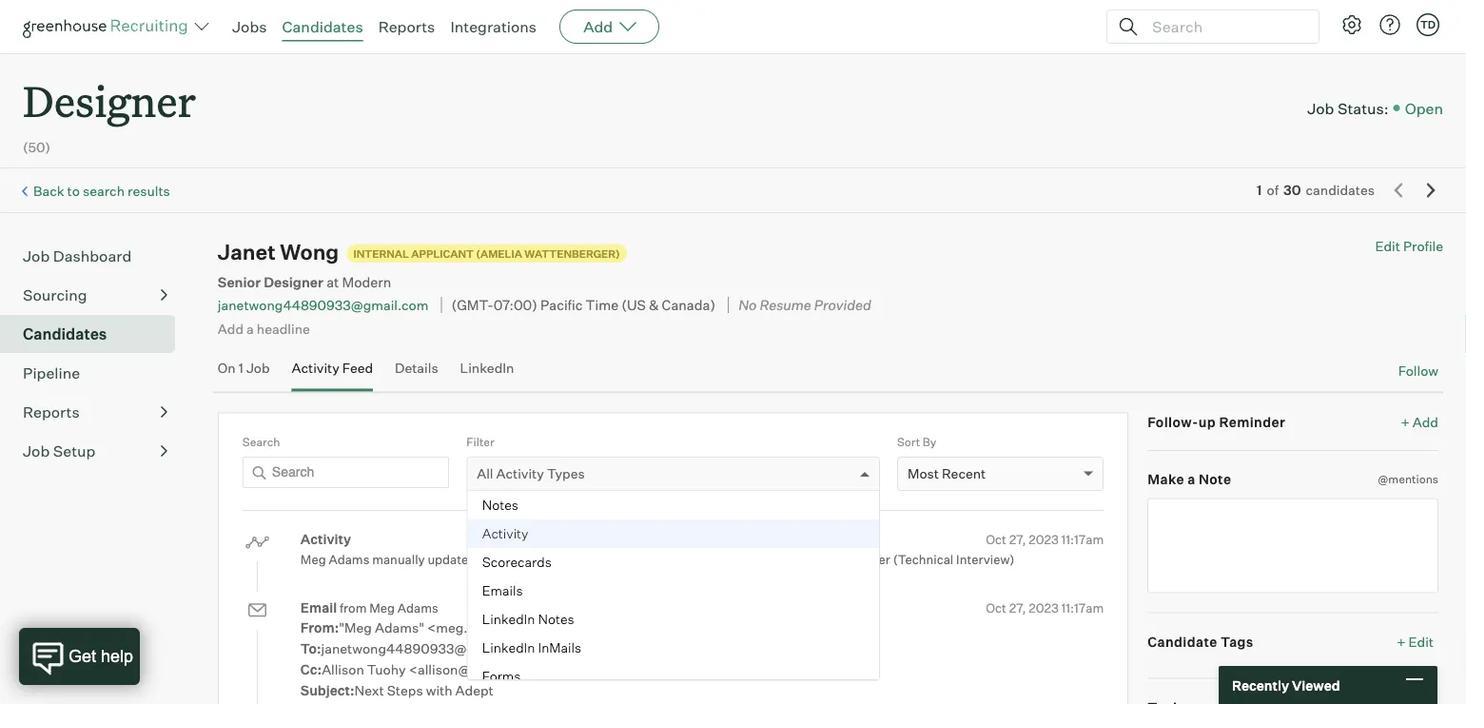 Task type: vqa. For each thing, say whether or not it's contained in the screenshot.
the bottom 1
yes



Task type: locate. For each thing, give the bounding box(es) containing it.
linkedin down emails
[[482, 611, 535, 628]]

(us
[[622, 296, 646, 314]]

add for add
[[584, 17, 613, 36]]

1 horizontal spatial from
[[625, 552, 652, 567]]

0 horizontal spatial from
[[340, 601, 367, 616]]

0 horizontal spatial notes
[[482, 497, 518, 514]]

sourcing
[[23, 286, 87, 305]]

designer down greenhouse recruiting image
[[23, 72, 196, 128]]

janetwong44890933@gmail.com down adams"
[[321, 641, 532, 657]]

adams inside email from meg adams
[[398, 601, 439, 616]]

a for make
[[1188, 471, 1196, 488]]

scorecards option
[[468, 548, 879, 577]]

oct down interview)
[[986, 600, 1007, 615]]

sourcing link
[[23, 284, 168, 307]]

job for job status:
[[1308, 98, 1335, 117]]

1 vertical spatial reports
[[23, 403, 80, 422]]

Search text field
[[1148, 13, 1302, 40], [243, 457, 449, 488]]

1 vertical spatial 2023
[[1029, 600, 1059, 615]]

follow
[[1399, 363, 1439, 379]]

reports left integrations 'link'
[[378, 17, 435, 36]]

job
[[1308, 98, 1335, 117], [23, 247, 50, 266], [246, 360, 270, 377], [23, 442, 50, 461]]

details link
[[395, 360, 438, 388]]

None field
[[477, 458, 482, 490]]

0 horizontal spatial search text field
[[243, 457, 449, 488]]

linkedin notes option
[[468, 605, 879, 634]]

+ inside + edit link
[[1398, 634, 1406, 650]]

1 vertical spatial to
[[740, 552, 752, 567]]

1 vertical spatial 1
[[239, 360, 244, 377]]

1 vertical spatial janet
[[479, 552, 512, 567]]

not
[[655, 552, 676, 567]]

linkedin inside linkedin notes option
[[482, 611, 535, 628]]

linkedin inside linkedin inmails option
[[482, 640, 535, 656]]

0 vertical spatial oct
[[986, 532, 1007, 547]]

requested
[[678, 552, 737, 567]]

job for job dashboard
[[23, 247, 50, 266]]

oct up interview)
[[986, 532, 1007, 547]]

0 vertical spatial add
[[584, 17, 613, 36]]

2 horizontal spatial add
[[1413, 414, 1439, 430]]

no resume provided
[[739, 296, 872, 314]]

0 vertical spatial from
[[625, 552, 652, 567]]

1 horizontal spatial reports link
[[378, 17, 435, 36]]

adams up adams"
[[398, 601, 439, 616]]

reports down the pipeline on the left of page
[[23, 403, 80, 422]]

0 vertical spatial a
[[247, 320, 254, 337]]

filter
[[467, 435, 495, 449]]

1 horizontal spatial meg
[[370, 601, 395, 616]]

1 vertical spatial notes
[[538, 611, 574, 628]]

1 horizontal spatial add
[[584, 17, 613, 36]]

adept
[[456, 683, 494, 699]]

0 vertical spatial reports
[[378, 17, 435, 36]]

job dashboard
[[23, 247, 132, 266]]

0 horizontal spatial candidates
[[23, 325, 107, 344]]

candidates right jobs
[[282, 17, 363, 36]]

make a note
[[1148, 471, 1232, 488]]

0 vertical spatial designer
[[23, 72, 196, 128]]

linkedin
[[460, 360, 514, 377], [482, 611, 535, 628], [482, 640, 535, 656]]

1 vertical spatial +
[[1398, 634, 1406, 650]]

1 horizontal spatial search text field
[[1148, 13, 1302, 40]]

candidate
[[1148, 634, 1218, 650]]

pipeline link
[[23, 362, 168, 385]]

reports link up job setup link
[[23, 401, 168, 424]]

None text field
[[1148, 498, 1439, 594]]

0 vertical spatial 27,
[[1010, 532, 1026, 547]]

1 vertical spatial linkedin
[[482, 611, 535, 628]]

list box
[[468, 491, 879, 691]]

greenhouse recruiting image
[[23, 15, 194, 38]]

1 vertical spatial from
[[340, 601, 367, 616]]

oct 27, 2023 11:17am up interview)
[[986, 532, 1104, 547]]

status:
[[1338, 98, 1389, 117]]

notes up inmails
[[538, 611, 574, 628]]

0 vertical spatial 1
[[1257, 182, 1263, 199]]

oct
[[986, 532, 1007, 547], [986, 600, 1007, 615]]

meg adams manually updated janet wong's availability from not requested to requested for designer (technical interview)
[[301, 552, 1015, 567]]

1 left of
[[1257, 182, 1263, 199]]

candidates link right jobs
[[282, 17, 363, 36]]

0 vertical spatial candidates
[[282, 17, 363, 36]]

from up "meg
[[340, 601, 367, 616]]

meg up email
[[301, 552, 326, 567]]

a left headline
[[247, 320, 254, 337]]

0 horizontal spatial meg
[[301, 552, 326, 567]]

to:
[[301, 641, 321, 657]]

candidates
[[282, 17, 363, 36], [23, 325, 107, 344]]

janet up senior
[[218, 239, 276, 265]]

activity
[[292, 360, 340, 377], [496, 466, 544, 482], [482, 525, 528, 542], [301, 531, 351, 548]]

janet up emails
[[479, 552, 512, 567]]

oct 27, 2023 11:17am down interview)
[[986, 600, 1104, 615]]

types
[[547, 466, 585, 482]]

0 vertical spatial janet
[[218, 239, 276, 265]]

to right back
[[67, 183, 80, 199]]

27, up interview)
[[1010, 532, 1026, 547]]

search
[[83, 183, 125, 199]]

1 27, from the top
[[1010, 532, 1026, 547]]

to right requested
[[740, 552, 752, 567]]

0 horizontal spatial to
[[67, 183, 80, 199]]

0 horizontal spatial designer
[[23, 72, 196, 128]]

0 horizontal spatial add
[[218, 320, 244, 337]]

add
[[584, 17, 613, 36], [218, 320, 244, 337], [1413, 414, 1439, 430]]

0 horizontal spatial 1
[[239, 360, 244, 377]]

1 horizontal spatial a
[[1188, 471, 1196, 488]]

2 vertical spatial add
[[1413, 414, 1439, 430]]

adams left manually
[[329, 552, 370, 567]]

0 horizontal spatial janet
[[218, 239, 276, 265]]

1 vertical spatial search text field
[[243, 457, 449, 488]]

linkedin notes
[[482, 611, 574, 628]]

designer down janet wong
[[264, 273, 324, 290]]

2 horizontal spatial designer
[[838, 552, 891, 567]]

1 vertical spatial adams
[[398, 601, 439, 616]]

make
[[1148, 471, 1185, 488]]

jobs link
[[232, 17, 267, 36]]

0 vertical spatial linkedin
[[460, 360, 514, 377]]

back to search results link
[[33, 183, 170, 199]]

1 vertical spatial candidates
[[23, 325, 107, 344]]

0 horizontal spatial a
[[247, 320, 254, 337]]

1 vertical spatial meg
[[370, 601, 395, 616]]

meg
[[301, 552, 326, 567], [370, 601, 395, 616]]

+ for + add
[[1402, 414, 1410, 430]]

0 horizontal spatial candidates link
[[23, 323, 168, 346]]

1 vertical spatial a
[[1188, 471, 1196, 488]]

configure image
[[1341, 13, 1364, 36]]

job left "setup"
[[23, 442, 50, 461]]

adams
[[329, 552, 370, 567], [398, 601, 439, 616]]

1 vertical spatial janetwong44890933@gmail.com
[[321, 641, 532, 657]]

linkedin inmails option
[[468, 634, 879, 663]]

0 vertical spatial oct 27, 2023 11:17am
[[986, 532, 1104, 547]]

candidates link down sourcing link
[[23, 323, 168, 346]]

+ edit
[[1398, 634, 1434, 650]]

wong
[[280, 239, 339, 265]]

on
[[218, 360, 236, 377]]

1 vertical spatial oct 27, 2023 11:17am
[[986, 600, 1104, 615]]

open
[[1406, 98, 1444, 117]]

a left note
[[1188, 471, 1196, 488]]

senior designer at modern
[[218, 273, 391, 290]]

0 horizontal spatial reports
[[23, 403, 80, 422]]

most recent option
[[908, 466, 986, 482]]

0 horizontal spatial edit
[[1376, 238, 1401, 255]]

candidates down "sourcing"
[[23, 325, 107, 344]]

from
[[625, 552, 652, 567], [340, 601, 367, 616]]

candidates link
[[282, 17, 363, 36], [23, 323, 168, 346]]

1 horizontal spatial candidates link
[[282, 17, 363, 36]]

edit profile link
[[1376, 238, 1444, 255]]

27, down interview)
[[1010, 600, 1026, 615]]

1 horizontal spatial janet
[[479, 552, 512, 567]]

designer right for
[[838, 552, 891, 567]]

0 vertical spatial meg
[[301, 552, 326, 567]]

1 horizontal spatial designer
[[264, 273, 324, 290]]

0 horizontal spatial adams
[[329, 552, 370, 567]]

+ inside + add link
[[1402, 414, 1410, 430]]

follow link
[[1399, 362, 1439, 380]]

2 27, from the top
[[1010, 600, 1026, 615]]

0 vertical spatial adams
[[329, 552, 370, 567]]

notes option
[[468, 491, 879, 520]]

no
[[739, 296, 757, 314]]

0 vertical spatial notes
[[482, 497, 518, 514]]

activity up email
[[301, 531, 351, 548]]

from: "meg adams" <meg.adams@adept.ai> to: janetwong44890933@gmail.com cc: allison tuohy <allison@adept.ai> subject: next steps with adept
[[301, 620, 582, 699]]

linkedin inmails
[[482, 640, 581, 656]]

steps
[[387, 683, 423, 699]]

add inside popup button
[[584, 17, 613, 36]]

janet wong
[[218, 239, 339, 265]]

notes down all at the bottom left of the page
[[482, 497, 518, 514]]

of
[[1267, 182, 1279, 199]]

forms
[[482, 668, 520, 685]]

linkedin down <meg.adams@adept.ai> at the bottom left of page
[[482, 640, 535, 656]]

janetwong44890933@gmail.com down at
[[218, 297, 429, 314]]

1 vertical spatial add
[[218, 320, 244, 337]]

reports link left integrations 'link'
[[378, 17, 435, 36]]

1 vertical spatial 27,
[[1010, 600, 1026, 615]]

1 horizontal spatial notes
[[538, 611, 574, 628]]

1 right on
[[239, 360, 244, 377]]

cc:
[[301, 662, 322, 678]]

0 vertical spatial candidates link
[[282, 17, 363, 36]]

reports
[[378, 17, 435, 36], [23, 403, 80, 422]]

2 2023 from the top
[[1029, 600, 1059, 615]]

0 vertical spatial +
[[1402, 414, 1410, 430]]

activity up scorecards
[[482, 525, 528, 542]]

+ add link
[[1402, 413, 1439, 431]]

tuohy
[[367, 662, 406, 678]]

1 horizontal spatial adams
[[398, 601, 439, 616]]

back to search results
[[33, 183, 170, 199]]

linkedin down (gmt-
[[460, 360, 514, 377]]

job left status:
[[1308, 98, 1335, 117]]

1 vertical spatial reports link
[[23, 401, 168, 424]]

2 vertical spatial linkedin
[[482, 640, 535, 656]]

27,
[[1010, 532, 1026, 547], [1010, 600, 1026, 615]]

0 vertical spatial search text field
[[1148, 13, 1302, 40]]

@mentions
[[1379, 472, 1439, 486]]

1 vertical spatial 11:17am
[[1062, 600, 1104, 615]]

1 inside on 1 job link
[[239, 360, 244, 377]]

janetwong44890933@gmail.com
[[218, 297, 429, 314], [321, 641, 532, 657]]

td button
[[1413, 10, 1444, 40]]

reports link
[[378, 17, 435, 36], [23, 401, 168, 424]]

adams"
[[375, 620, 425, 636]]

07:00)
[[494, 296, 538, 314]]

inmails
[[538, 640, 581, 656]]

details
[[395, 360, 438, 377]]

1 vertical spatial edit
[[1409, 634, 1434, 650]]

meg up adams"
[[370, 601, 395, 616]]

from left not
[[625, 552, 652, 567]]

job up "sourcing"
[[23, 247, 50, 266]]

job setup link
[[23, 440, 168, 463]]

0 vertical spatial 2023
[[1029, 532, 1059, 547]]

1 vertical spatial oct
[[986, 600, 1007, 615]]

on 1 job
[[218, 360, 270, 377]]

setup
[[53, 442, 96, 461]]

1 oct from the top
[[986, 532, 1007, 547]]

0 vertical spatial 11:17am
[[1062, 532, 1104, 547]]

janetwong44890933@gmail.com inside from: "meg adams" <meg.adams@adept.ai> to: janetwong44890933@gmail.com cc: allison tuohy <allison@adept.ai> subject: next steps with adept
[[321, 641, 532, 657]]



Task type: describe. For each thing, give the bounding box(es) containing it.
email
[[301, 600, 337, 616]]

integrations link
[[451, 17, 537, 36]]

(gmt-
[[452, 296, 494, 314]]

internal
[[354, 247, 409, 260]]

integrations
[[451, 17, 537, 36]]

designer link
[[23, 53, 196, 132]]

emails
[[482, 583, 523, 599]]

job for job setup
[[23, 442, 50, 461]]

0 horizontal spatial reports link
[[23, 401, 168, 424]]

1 11:17am from the top
[[1062, 532, 1104, 547]]

1 vertical spatial designer
[[264, 273, 324, 290]]

linkedin for linkedin inmails
[[482, 640, 535, 656]]

candidate tags
[[1148, 634, 1254, 650]]

list box containing notes
[[468, 491, 879, 691]]

edit profile
[[1376, 238, 1444, 255]]

recently viewed
[[1233, 677, 1341, 694]]

tags
[[1221, 634, 1254, 650]]

internal applicant (amelia wattenberger)
[[354, 247, 620, 260]]

1 2023 from the top
[[1029, 532, 1059, 547]]

results
[[128, 183, 170, 199]]

allison
[[322, 662, 364, 678]]

(amelia
[[476, 247, 522, 260]]

emails option
[[468, 577, 879, 605]]

0 vertical spatial to
[[67, 183, 80, 199]]

from inside email from meg adams
[[340, 601, 367, 616]]

recently
[[1233, 677, 1290, 694]]

recent
[[942, 466, 986, 482]]

0 vertical spatial reports link
[[378, 17, 435, 36]]

applicant
[[411, 247, 474, 260]]

headline
[[257, 320, 310, 337]]

activity right all at the bottom left of the page
[[496, 466, 544, 482]]

email from meg adams
[[301, 600, 439, 616]]

availability
[[560, 552, 622, 567]]

reminder
[[1220, 414, 1286, 430]]

candidates
[[1306, 182, 1375, 199]]

modern
[[342, 273, 391, 290]]

feed
[[343, 360, 373, 377]]

2 vertical spatial designer
[[838, 552, 891, 567]]

linkedin link
[[460, 360, 514, 388]]

most recent
[[908, 466, 986, 482]]

job status:
[[1308, 98, 1389, 117]]

activity option
[[468, 520, 879, 548]]

wong's
[[514, 552, 557, 567]]

"meg
[[339, 620, 372, 636]]

activity inside option
[[482, 525, 528, 542]]

on 1 job link
[[218, 360, 270, 388]]

(50)
[[23, 139, 50, 156]]

dashboard
[[53, 247, 132, 266]]

&
[[649, 296, 659, 314]]

activity feed link
[[292, 360, 373, 388]]

<meg.adams@adept.ai>
[[427, 620, 582, 636]]

canada)
[[662, 296, 716, 314]]

add button
[[560, 10, 660, 44]]

sort
[[897, 435, 920, 449]]

1 oct 27, 2023 11:17am from the top
[[986, 532, 1104, 547]]

subject:
[[301, 683, 355, 699]]

viewed
[[1292, 677, 1341, 694]]

jobs
[[232, 17, 267, 36]]

back
[[33, 183, 64, 199]]

sort by
[[897, 435, 937, 449]]

most
[[908, 466, 939, 482]]

30
[[1284, 182, 1302, 199]]

updated
[[428, 552, 476, 567]]

td
[[1421, 18, 1436, 31]]

time
[[586, 296, 619, 314]]

linkedin for linkedin notes
[[482, 611, 535, 628]]

resume
[[760, 296, 812, 314]]

1 horizontal spatial to
[[740, 552, 752, 567]]

note
[[1199, 471, 1232, 488]]

janetwong44890933@gmail.com link
[[218, 297, 429, 314]]

1 horizontal spatial candidates
[[282, 17, 363, 36]]

activity left feed
[[292, 360, 340, 377]]

0 vertical spatial janetwong44890933@gmail.com
[[218, 297, 429, 314]]

+ for + edit
[[1398, 634, 1406, 650]]

job right on
[[246, 360, 270, 377]]

a for add
[[247, 320, 254, 337]]

follow-
[[1148, 414, 1199, 430]]

wattenberger)
[[525, 247, 620, 260]]

1 vertical spatial candidates link
[[23, 323, 168, 346]]

meg inside email from meg adams
[[370, 601, 395, 616]]

profile
[[1404, 238, 1444, 255]]

interview)
[[957, 552, 1015, 567]]

at
[[327, 273, 339, 290]]

from:
[[301, 620, 339, 636]]

2 oct 27, 2023 11:17am from the top
[[986, 600, 1104, 615]]

pacific
[[541, 296, 583, 314]]

2 oct from the top
[[986, 600, 1007, 615]]

1 horizontal spatial edit
[[1409, 634, 1434, 650]]

requested
[[754, 552, 817, 567]]

@mentions link
[[1379, 470, 1439, 489]]

linkedin for linkedin link
[[460, 360, 514, 377]]

1 of 30 candidates
[[1257, 182, 1375, 199]]

0 vertical spatial edit
[[1376, 238, 1401, 255]]

provided
[[815, 296, 872, 314]]

follow-up reminder
[[1148, 414, 1286, 430]]

with
[[426, 683, 453, 699]]

2 11:17am from the top
[[1062, 600, 1104, 615]]

search
[[243, 435, 280, 449]]

all
[[477, 466, 494, 482]]

job dashboard link
[[23, 245, 168, 268]]

+ add
[[1402, 414, 1439, 430]]

for
[[820, 552, 836, 567]]

add for add a headline
[[218, 320, 244, 337]]

1 horizontal spatial 1
[[1257, 182, 1263, 199]]

1 horizontal spatial reports
[[378, 17, 435, 36]]

forms option
[[468, 663, 879, 691]]

manually
[[372, 552, 425, 567]]



